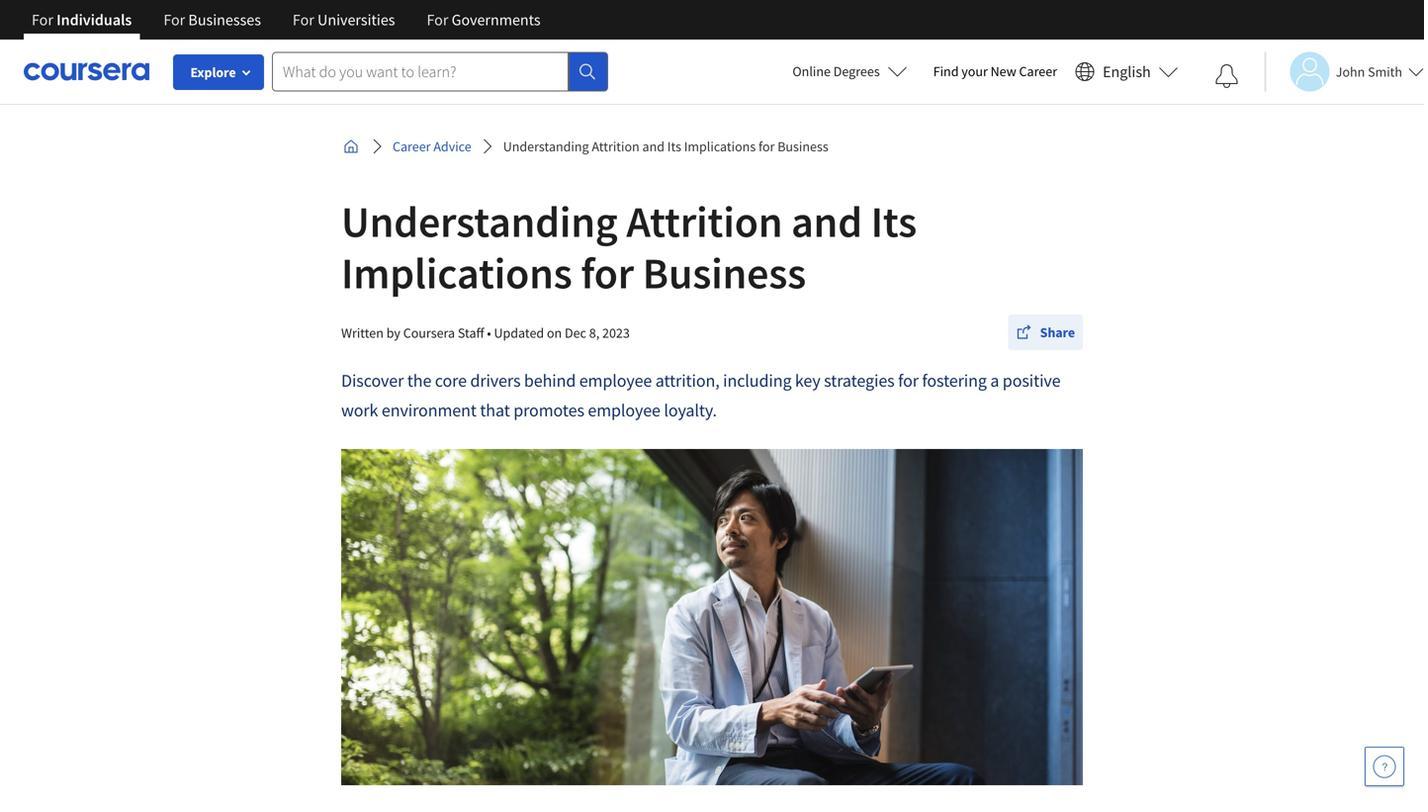 Task type: describe. For each thing, give the bounding box(es) containing it.
its inside understanding attrition and its implications for business
[[871, 194, 917, 249]]

1 vertical spatial understanding attrition and its implications for business
[[341, 194, 917, 300]]

for individuals
[[32, 10, 132, 30]]

behind
[[524, 370, 576, 392]]

[featured image] man at window working on a tablet image
[[341, 449, 1083, 786]]

attrition,
[[656, 370, 720, 392]]

work
[[341, 399, 378, 421]]

for governments
[[427, 10, 541, 30]]

online degrees button
[[777, 49, 924, 93]]

updated
[[494, 324, 544, 342]]

understanding attrition and its implications for business link
[[495, 129, 837, 164]]

attrition inside understanding attrition and its implications for business
[[627, 194, 783, 249]]

8,
[[589, 324, 600, 342]]

banner navigation
[[16, 0, 557, 40]]

share
[[1041, 324, 1075, 341]]

for businesses
[[164, 10, 261, 30]]

for inside understanding attrition and its implications for business
[[581, 245, 634, 300]]

career advice link
[[385, 129, 480, 164]]

2023
[[603, 324, 630, 342]]

businesses
[[188, 10, 261, 30]]

english
[[1103, 62, 1151, 82]]

promotes
[[514, 399, 585, 421]]

written
[[341, 324, 384, 342]]

the
[[407, 370, 432, 392]]

john
[[1336, 63, 1366, 81]]

john smith button
[[1265, 52, 1425, 92]]

find your new career link
[[924, 59, 1068, 84]]

environment
[[382, 399, 477, 421]]

governments
[[452, 10, 541, 30]]

including
[[723, 370, 792, 392]]

for for universities
[[293, 10, 314, 30]]

online
[[793, 62, 831, 80]]

for inside the discover the core drivers behind employee attrition, including key strategies for fostering a positive work environment that promotes employee loyalty.
[[898, 370, 919, 392]]



Task type: vqa. For each thing, say whether or not it's contained in the screenshot.
the bottommost Understanding Attrition and Its Implications for Business
yes



Task type: locate. For each thing, give the bounding box(es) containing it.
discover
[[341, 370, 404, 392]]

john smith
[[1336, 63, 1403, 81]]

understanding inside understanding attrition and its implications for business
[[341, 194, 618, 249]]

find
[[934, 62, 959, 80]]

explore button
[[173, 54, 264, 90]]

core
[[435, 370, 467, 392]]

implications inside understanding attrition and its implications for business
[[341, 245, 573, 300]]

and inside understanding attrition and its implications for business
[[792, 194, 863, 249]]

employee
[[580, 370, 652, 392], [588, 399, 661, 421]]

business
[[778, 138, 829, 155], [643, 245, 806, 300]]

1 horizontal spatial career
[[1020, 62, 1058, 80]]

advice
[[434, 138, 472, 155]]

0 vertical spatial its
[[668, 138, 682, 155]]

0 horizontal spatial for
[[581, 245, 634, 300]]

0 horizontal spatial implications
[[341, 245, 573, 300]]

dec
[[565, 324, 587, 342]]

0 vertical spatial understanding attrition and its implications for business
[[503, 138, 829, 155]]

1 vertical spatial its
[[871, 194, 917, 249]]

0 vertical spatial understanding
[[503, 138, 589, 155]]

0 vertical spatial career
[[1020, 62, 1058, 80]]

3 for from the left
[[293, 10, 314, 30]]

1 vertical spatial for
[[581, 245, 634, 300]]

1 vertical spatial business
[[643, 245, 806, 300]]

on
[[547, 324, 562, 342]]

new
[[991, 62, 1017, 80]]

for universities
[[293, 10, 395, 30]]

1 vertical spatial attrition
[[627, 194, 783, 249]]

0 horizontal spatial its
[[668, 138, 682, 155]]

1 vertical spatial and
[[792, 194, 863, 249]]

individuals
[[56, 10, 132, 30]]

2 vertical spatial for
[[898, 370, 919, 392]]

discover the core drivers behind employee attrition, including key strategies for fostering a positive work environment that promotes employee loyalty.
[[341, 370, 1061, 421]]

for left businesses
[[164, 10, 185, 30]]

0 vertical spatial business
[[778, 138, 829, 155]]

1 horizontal spatial implications
[[684, 138, 756, 155]]

your
[[962, 62, 988, 80]]

for left 'individuals'
[[32, 10, 53, 30]]

for
[[759, 138, 775, 155], [581, 245, 634, 300], [898, 370, 919, 392]]

for for governments
[[427, 10, 449, 30]]

degrees
[[834, 62, 880, 80]]

career left advice
[[393, 138, 431, 155]]

0 horizontal spatial career
[[393, 138, 431, 155]]

key
[[795, 370, 821, 392]]

employee left loyalty.
[[588, 399, 661, 421]]

fostering
[[922, 370, 987, 392]]

2 for from the left
[[164, 10, 185, 30]]

that
[[480, 399, 510, 421]]

None search field
[[272, 52, 608, 92]]

4 for from the left
[[427, 10, 449, 30]]

0 horizontal spatial and
[[643, 138, 665, 155]]

its
[[668, 138, 682, 155], [871, 194, 917, 249]]

drivers
[[470, 370, 521, 392]]

1 horizontal spatial and
[[792, 194, 863, 249]]

share button
[[1009, 315, 1083, 350], [1009, 315, 1083, 350]]

1 vertical spatial understanding
[[341, 194, 618, 249]]

0 vertical spatial and
[[643, 138, 665, 155]]

explore
[[190, 63, 236, 81]]

•
[[487, 324, 491, 342]]

a
[[991, 370, 1000, 392]]

understanding attrition and its implications for business
[[503, 138, 829, 155], [341, 194, 917, 300]]

1 horizontal spatial for
[[759, 138, 775, 155]]

universities
[[318, 10, 395, 30]]

understanding right advice
[[503, 138, 589, 155]]

career right new
[[1020, 62, 1058, 80]]

english button
[[1068, 40, 1187, 104]]

staff
[[458, 324, 484, 342]]

positive
[[1003, 370, 1061, 392]]

What do you want to learn? text field
[[272, 52, 569, 92]]

0 vertical spatial attrition
[[592, 138, 640, 155]]

for
[[32, 10, 53, 30], [164, 10, 185, 30], [293, 10, 314, 30], [427, 10, 449, 30]]

1 vertical spatial implications
[[341, 245, 573, 300]]

smith
[[1368, 63, 1403, 81]]

1 vertical spatial employee
[[588, 399, 661, 421]]

for up the what do you want to learn? text box
[[427, 10, 449, 30]]

help center image
[[1373, 755, 1397, 779]]

find your new career
[[934, 62, 1058, 80]]

loyalty.
[[664, 399, 717, 421]]

0 vertical spatial for
[[759, 138, 775, 155]]

and
[[643, 138, 665, 155], [792, 194, 863, 249]]

career advice
[[393, 138, 472, 155]]

0 vertical spatial implications
[[684, 138, 756, 155]]

strategies
[[824, 370, 895, 392]]

1 horizontal spatial its
[[871, 194, 917, 249]]

by
[[387, 324, 401, 342]]

2 horizontal spatial for
[[898, 370, 919, 392]]

written by coursera staff • updated on dec 8, 2023
[[341, 324, 630, 342]]

attrition
[[592, 138, 640, 155], [627, 194, 783, 249]]

home image
[[343, 139, 359, 154]]

online degrees
[[793, 62, 880, 80]]

career inside find your new career link
[[1020, 62, 1058, 80]]

for left universities
[[293, 10, 314, 30]]

1 for from the left
[[32, 10, 53, 30]]

for for individuals
[[32, 10, 53, 30]]

coursera
[[403, 324, 455, 342]]

coursera image
[[24, 56, 149, 87]]

understanding down advice
[[341, 194, 618, 249]]

implications
[[684, 138, 756, 155], [341, 245, 573, 300]]

employee down 2023
[[580, 370, 652, 392]]

0 vertical spatial employee
[[580, 370, 652, 392]]

show notifications image
[[1216, 64, 1239, 88]]

1 vertical spatial career
[[393, 138, 431, 155]]

understanding
[[503, 138, 589, 155], [341, 194, 618, 249]]

career inside the 'career advice' link
[[393, 138, 431, 155]]

for for businesses
[[164, 10, 185, 30]]

career
[[1020, 62, 1058, 80], [393, 138, 431, 155]]



